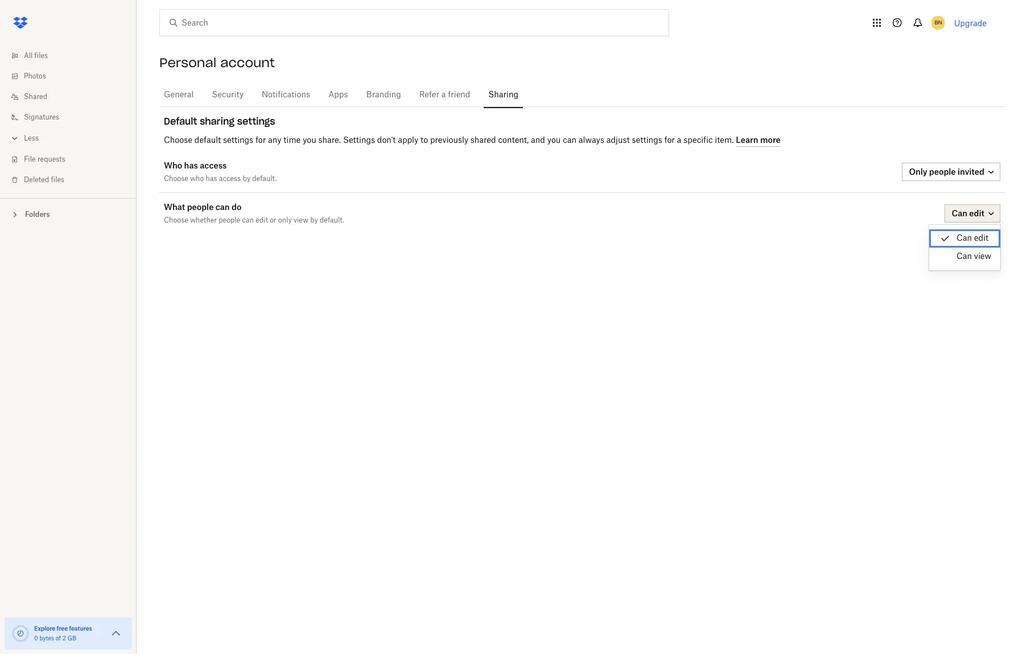 Task type: describe. For each thing, give the bounding box(es) containing it.
1 vertical spatial access
[[219, 175, 241, 182]]

apps tab
[[324, 81, 353, 109]]

by inside what people can do choose whether people can edit or only view by default.
[[310, 217, 318, 224]]

choose default settings for any time you share. settings don't apply to previously shared content, and you can always adjust settings for a specific item.
[[164, 136, 736, 144]]

or
[[270, 217, 277, 224]]

settings for sharing
[[237, 116, 275, 127]]

edit inside radio item
[[975, 235, 989, 243]]

personal
[[159, 55, 217, 71]]

sharing
[[200, 116, 235, 127]]

explore
[[34, 625, 55, 632]]

1 for from the left
[[256, 136, 266, 144]]

notifications
[[262, 91, 310, 99]]

branding
[[366, 91, 401, 99]]

friend
[[448, 91, 471, 99]]

file requests link
[[9, 149, 137, 170]]

deleted files
[[24, 177, 64, 183]]

2 horizontal spatial can
[[563, 136, 577, 144]]

view inside what people can do choose whether people can edit or only view by default.
[[294, 217, 309, 224]]

choose inside what people can do choose whether people can edit or only view by default.
[[164, 217, 188, 224]]

explore free features 0 bytes of 2 gb
[[34, 625, 92, 642]]

1 vertical spatial can
[[216, 202, 230, 212]]

0
[[34, 636, 38, 642]]

photos link
[[9, 66, 137, 87]]

0 vertical spatial has
[[184, 161, 198, 170]]

files for deleted files
[[51, 177, 64, 183]]

and
[[531, 136, 545, 144]]

default. inside what people can do choose whether people can edit or only view by default.
[[320, 217, 345, 224]]

branding tab
[[362, 81, 406, 109]]

content,
[[498, 136, 529, 144]]

time
[[284, 136, 301, 144]]

1 choose from the top
[[164, 136, 192, 144]]

requests
[[38, 156, 65, 163]]

1 horizontal spatial a
[[677, 136, 682, 144]]

0 horizontal spatial people
[[187, 202, 214, 212]]

less
[[24, 135, 39, 142]]

personal account
[[159, 55, 275, 71]]

apply
[[398, 136, 419, 144]]

2 for from the left
[[665, 136, 675, 144]]

1 you from the left
[[303, 136, 316, 144]]

all files link
[[9, 46, 137, 66]]

photos
[[24, 73, 46, 80]]

who has access choose who has access by default.
[[164, 161, 277, 182]]

signatures
[[24, 114, 59, 121]]

bytes
[[40, 636, 54, 642]]

deleted
[[24, 177, 49, 183]]

upgrade
[[955, 18, 987, 28]]

2 vertical spatial can
[[242, 217, 254, 224]]

folders button
[[0, 206, 137, 223]]

refer a friend
[[420, 91, 471, 99]]

features
[[69, 625, 92, 632]]

account
[[221, 55, 275, 71]]

default
[[195, 136, 221, 144]]

edit inside what people can do choose whether people can edit or only view by default.
[[256, 217, 268, 224]]

shared link
[[9, 87, 137, 107]]

free
[[57, 625, 68, 632]]

default. inside who has access choose who has access by default.
[[252, 175, 277, 182]]

whether
[[190, 217, 217, 224]]

what
[[164, 202, 185, 212]]

settings
[[343, 136, 375, 144]]

adjust
[[607, 136, 630, 144]]

always
[[579, 136, 605, 144]]

to
[[421, 136, 428, 144]]

tab list containing general
[[159, 80, 1006, 109]]

file
[[24, 156, 36, 163]]

can edit
[[957, 235, 989, 243]]

0 vertical spatial access
[[200, 161, 227, 170]]

1 horizontal spatial has
[[206, 175, 217, 182]]

refer
[[420, 91, 440, 99]]

can edit radio item
[[930, 229, 1001, 248]]



Task type: locate. For each thing, give the bounding box(es) containing it.
a left specific
[[677, 136, 682, 144]]

0 horizontal spatial a
[[442, 91, 446, 99]]

by
[[243, 175, 251, 182], [310, 217, 318, 224]]

1 vertical spatial people
[[219, 217, 240, 224]]

can up can view
[[957, 235, 973, 243]]

can left do
[[216, 202, 230, 212]]

edit
[[256, 217, 268, 224], [975, 235, 989, 243]]

you
[[303, 136, 316, 144], [548, 136, 561, 144]]

default. up what people can do choose whether people can edit or only view by default. on the top of the page
[[252, 175, 277, 182]]

settings down default sharing settings
[[223, 136, 253, 144]]

access up do
[[219, 175, 241, 182]]

access
[[200, 161, 227, 170], [219, 175, 241, 182]]

1 horizontal spatial by
[[310, 217, 318, 224]]

2
[[63, 636, 66, 642]]

edit up can view
[[975, 235, 989, 243]]

deleted files link
[[9, 170, 137, 190]]

files right the deleted
[[51, 177, 64, 183]]

has right who
[[206, 175, 217, 182]]

view right only
[[294, 217, 309, 224]]

security tab
[[207, 81, 248, 109]]

can
[[563, 136, 577, 144], [216, 202, 230, 212], [242, 217, 254, 224]]

by inside who has access choose who has access by default.
[[243, 175, 251, 182]]

settings
[[237, 116, 275, 127], [223, 136, 253, 144], [632, 136, 663, 144]]

choose
[[164, 136, 192, 144], [164, 175, 188, 182], [164, 217, 188, 224]]

2 choose from the top
[[164, 175, 188, 182]]

0 horizontal spatial by
[[243, 175, 251, 182]]

default sharing settings
[[164, 116, 275, 127]]

1 vertical spatial has
[[206, 175, 217, 182]]

2 you from the left
[[548, 136, 561, 144]]

quota usage element
[[11, 625, 30, 643]]

1 vertical spatial files
[[51, 177, 64, 183]]

1 horizontal spatial default.
[[320, 217, 345, 224]]

apps
[[329, 91, 348, 99]]

files inside deleted files link
[[51, 177, 64, 183]]

1 horizontal spatial people
[[219, 217, 240, 224]]

0 vertical spatial a
[[442, 91, 446, 99]]

specific
[[684, 136, 713, 144]]

can inside radio item
[[957, 235, 973, 243]]

you right and
[[548, 136, 561, 144]]

1 horizontal spatial you
[[548, 136, 561, 144]]

3 choose from the top
[[164, 217, 188, 224]]

who
[[164, 161, 182, 170]]

1 vertical spatial by
[[310, 217, 318, 224]]

files right all
[[34, 52, 48, 59]]

2 can from the top
[[957, 253, 973, 261]]

can for can view
[[957, 253, 973, 261]]

a
[[442, 91, 446, 99], [677, 136, 682, 144]]

item.
[[715, 136, 734, 144]]

gb
[[68, 636, 76, 642]]

settings up any
[[237, 116, 275, 127]]

0 horizontal spatial view
[[294, 217, 309, 224]]

has
[[184, 161, 198, 170], [206, 175, 217, 182]]

people
[[187, 202, 214, 212], [219, 217, 240, 224]]

general tab
[[159, 81, 198, 109]]

refer a friend tab
[[415, 81, 475, 109]]

what people can do choose whether people can edit or only view by default.
[[164, 202, 345, 224]]

previously
[[430, 136, 469, 144]]

files for all files
[[34, 52, 48, 59]]

signatures link
[[9, 107, 137, 128]]

choose down default
[[164, 136, 192, 144]]

0 vertical spatial view
[[294, 217, 309, 224]]

choose down what
[[164, 217, 188, 224]]

can down can edit radio item
[[957, 253, 973, 261]]

0 vertical spatial default.
[[252, 175, 277, 182]]

for left specific
[[665, 136, 675, 144]]

settings right adjust on the right of page
[[632, 136, 663, 144]]

choose down who
[[164, 175, 188, 182]]

you right time
[[303, 136, 316, 144]]

list
[[0, 39, 137, 198]]

1 vertical spatial can
[[957, 253, 973, 261]]

files
[[34, 52, 48, 59], [51, 177, 64, 183]]

default
[[164, 116, 197, 127]]

people down do
[[219, 217, 240, 224]]

folders
[[25, 210, 50, 219]]

0 vertical spatial choose
[[164, 136, 192, 144]]

tab list
[[159, 80, 1006, 109]]

for left any
[[256, 136, 266, 144]]

0 horizontal spatial has
[[184, 161, 198, 170]]

share.
[[319, 136, 341, 144]]

sharing
[[489, 91, 519, 99]]

0 vertical spatial by
[[243, 175, 251, 182]]

view down can edit
[[975, 253, 992, 261]]

can left the or
[[242, 217, 254, 224]]

can
[[957, 235, 973, 243], [957, 253, 973, 261]]

0 horizontal spatial you
[[303, 136, 316, 144]]

by up what people can do choose whether people can edit or only view by default. on the top of the page
[[243, 175, 251, 182]]

general
[[164, 91, 194, 99]]

2 vertical spatial choose
[[164, 217, 188, 224]]

default.
[[252, 175, 277, 182], [320, 217, 345, 224]]

shared
[[471, 136, 496, 144]]

file requests
[[24, 156, 65, 163]]

any
[[268, 136, 282, 144]]

all files
[[24, 52, 48, 59]]

0 horizontal spatial files
[[34, 52, 48, 59]]

default. right only
[[320, 217, 345, 224]]

1 horizontal spatial files
[[51, 177, 64, 183]]

0 vertical spatial people
[[187, 202, 214, 212]]

who
[[190, 175, 204, 182]]

do
[[232, 202, 242, 212]]

0 vertical spatial files
[[34, 52, 48, 59]]

1 horizontal spatial view
[[975, 253, 992, 261]]

1 horizontal spatial can
[[242, 217, 254, 224]]

sharing tab
[[484, 81, 523, 109]]

can for can edit
[[957, 235, 973, 243]]

files inside all files link
[[34, 52, 48, 59]]

0 vertical spatial can
[[957, 235, 973, 243]]

settings for default
[[223, 136, 253, 144]]

people up whether
[[187, 202, 214, 212]]

list containing all files
[[0, 39, 137, 198]]

can view
[[957, 253, 992, 261]]

a right refer
[[442, 91, 446, 99]]

view
[[294, 217, 309, 224], [975, 253, 992, 261]]

access up who
[[200, 161, 227, 170]]

all
[[24, 52, 33, 59]]

1 vertical spatial edit
[[975, 235, 989, 243]]

choose inside who has access choose who has access by default.
[[164, 175, 188, 182]]

less image
[[9, 133, 20, 144]]

0 horizontal spatial edit
[[256, 217, 268, 224]]

of
[[56, 636, 61, 642]]

dropbox image
[[9, 11, 32, 34]]

for
[[256, 136, 266, 144], [665, 136, 675, 144]]

shared
[[24, 93, 47, 100]]

by right only
[[310, 217, 318, 224]]

1 vertical spatial view
[[975, 253, 992, 261]]

a inside "tab"
[[442, 91, 446, 99]]

0 horizontal spatial default.
[[252, 175, 277, 182]]

edit left the or
[[256, 217, 268, 224]]

1 vertical spatial a
[[677, 136, 682, 144]]

1 vertical spatial choose
[[164, 175, 188, 182]]

1 vertical spatial default.
[[320, 217, 345, 224]]

1 horizontal spatial edit
[[975, 235, 989, 243]]

1 horizontal spatial for
[[665, 136, 675, 144]]

can left always
[[563, 136, 577, 144]]

0 vertical spatial can
[[563, 136, 577, 144]]

notifications tab
[[257, 81, 315, 109]]

security
[[212, 91, 244, 99]]

0 horizontal spatial for
[[256, 136, 266, 144]]

upgrade link
[[955, 18, 987, 28]]

1 can from the top
[[957, 235, 973, 243]]

don't
[[377, 136, 396, 144]]

0 horizontal spatial can
[[216, 202, 230, 212]]

has up who
[[184, 161, 198, 170]]

only
[[278, 217, 292, 224]]

0 vertical spatial edit
[[256, 217, 268, 224]]



Task type: vqa. For each thing, say whether or not it's contained in the screenshot.
the right edit
yes



